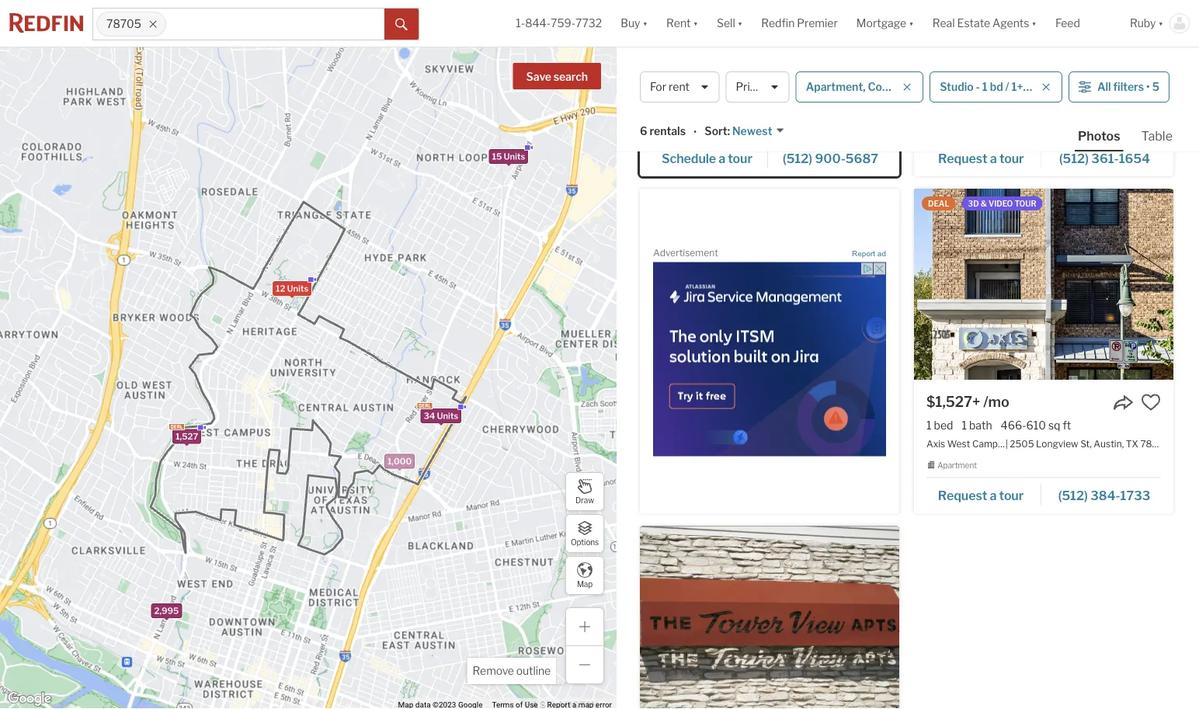 Task type: describe. For each thing, give the bounding box(es) containing it.
38th
[[777, 101, 798, 112]]

all filters • 5 button
[[1069, 71, 1170, 103]]

units for 12 units
[[287, 284, 309, 294]]

78705 rentals
[[640, 63, 762, 84]]

redfin premier button
[[752, 0, 847, 47]]

outline
[[516, 665, 551, 678]]

1-844-759-7732
[[516, 17, 602, 30]]

1 bed for $1,534+ /mo
[[653, 81, 679, 94]]

2,995
[[154, 606, 179, 616]]

buy ▾
[[621, 17, 648, 30]]

photo of 3403 harmon ave, austin, tx 78705 image
[[914, 0, 1174, 42]]

1 horizontal spatial |
[[979, 101, 982, 112]]

15 units
[[492, 151, 525, 162]]

schedule a tour
[[662, 151, 753, 166]]

1 up the west
[[962, 419, 967, 432]]

favorite button checkbox for $1,527+ /mo
[[1141, 392, 1161, 412]]

rent ▾ button
[[667, 0, 698, 47]]

table
[[1142, 128, 1173, 143]]

real estate agents ▾
[[933, 17, 1037, 30]]

table button
[[1138, 127, 1176, 150]]

5687
[[846, 151, 879, 166]]

1 up gables
[[653, 81, 658, 94]]

2 horizontal spatial tx
[[1126, 439, 1139, 450]]

rent ▾ button
[[657, 0, 708, 47]]

park
[[718, 101, 739, 112]]

feed
[[1056, 17, 1080, 30]]

apartment, condo, townhome
[[806, 80, 964, 94]]

austin, up (512) 384-1733 link
[[1094, 439, 1124, 450]]

sell ▾
[[717, 17, 743, 30]]

options
[[571, 538, 599, 547]]

a for $1,534+
[[719, 151, 726, 166]]

austin, down apartment,
[[813, 101, 843, 112]]

:
[[728, 125, 730, 138]]

| for $1,527+ /mo
[[1006, 439, 1008, 450]]

sell
[[717, 17, 735, 30]]

800
[[744, 101, 763, 112]]

1 bath for $1,534+
[[688, 81, 718, 94]]

$1,527+ /mo
[[927, 393, 1010, 410]]

sell ▾ button
[[717, 0, 743, 47]]

newest button
[[730, 124, 785, 139]]

troubadour | 3403 harmon ave, austin, tx 78705
[[927, 101, 1144, 112]]

466-
[[1001, 419, 1027, 432]]

real
[[933, 17, 955, 30]]

sell ▾ button
[[708, 0, 752, 47]]

sort :
[[705, 125, 730, 138]]

1,000
[[388, 456, 412, 466]]

townhome
[[907, 80, 964, 94]]

a up video
[[990, 151, 997, 166]]

apartment for $1,527+
[[938, 461, 977, 470]]

all
[[1098, 80, 1111, 94]]

829
[[752, 81, 773, 94]]

remove apartment, condo, townhome image
[[903, 82, 912, 92]]

0 vertical spatial st,
[[800, 101, 811, 112]]

for
[[650, 80, 667, 94]]

1-
[[516, 17, 525, 30]]

34
[[424, 411, 435, 421]]

request a tour button for (512) 384-1733
[[927, 483, 1042, 506]]

sq for $1,462+ /mo
[[1067, 81, 1079, 94]]

12
[[276, 284, 285, 294]]

west
[[948, 439, 971, 450]]

ave,
[[1047, 101, 1066, 112]]

agents
[[993, 17, 1030, 30]]

request a tour button for (512) 361-1654
[[927, 145, 1042, 168]]

(512) 900-5687
[[783, 151, 879, 166]]

w
[[765, 101, 775, 112]]

tour for $1,527+ /mo
[[999, 488, 1024, 503]]

filters
[[1114, 80, 1144, 94]]

redfin premier
[[761, 17, 838, 30]]

&
[[981, 199, 987, 208]]

(512) for $1,534+ /mo
[[783, 151, 813, 166]]

request a tour for (512) 361-1654
[[938, 151, 1024, 166]]

2505
[[1010, 439, 1034, 450]]

▾ for sell ▾
[[738, 17, 743, 30]]

bed for $1,527+
[[934, 419, 954, 432]]

central
[[685, 101, 716, 112]]

sq for $1,527+ /mo
[[1049, 419, 1061, 432]]

mortgage ▾ button
[[857, 0, 914, 47]]

34 units
[[424, 411, 458, 421]]

remove 78705 image
[[148, 19, 158, 29]]

0-
[[927, 81, 938, 94]]

for rent
[[650, 80, 690, 94]]

save
[[526, 70, 552, 84]]

rent
[[667, 17, 691, 30]]

/mo for $1,527+ /mo
[[984, 393, 1010, 410]]

678-
[[727, 81, 752, 94]]

beds
[[946, 81, 971, 94]]

437-870 sq ft
[[1018, 81, 1089, 94]]

361-
[[1092, 151, 1119, 166]]

remove outline
[[473, 665, 551, 678]]

bath for $1,527+
[[969, 419, 992, 432]]

0-1 beds
[[927, 81, 971, 94]]

schedule
[[662, 151, 716, 166]]

newest
[[733, 125, 773, 138]]

900-
[[815, 151, 846, 166]]

favorite button image
[[867, 54, 887, 75]]

remove outline button
[[467, 658, 556, 684]]

harmon
[[1010, 101, 1045, 112]]

sq for $1,534+ /mo
[[775, 81, 787, 94]]

condo,
[[868, 80, 904, 94]]

apartment,
[[806, 80, 866, 94]]

▾ for buy ▾
[[643, 17, 648, 30]]

(512) for $1,527+ /mo
[[1058, 488, 1088, 503]]

troubadour
[[927, 101, 977, 112]]

ft for $1,462+ /mo
[[1081, 81, 1089, 94]]



Task type: vqa. For each thing, say whether or not it's contained in the screenshot.
middle Your
no



Task type: locate. For each thing, give the bounding box(es) containing it.
tx down all
[[1100, 101, 1112, 112]]

1 up central
[[688, 81, 693, 94]]

2 horizontal spatial ft
[[1081, 81, 1089, 94]]

▾ right sell at the top right of page
[[738, 17, 743, 30]]

a inside schedule a tour 'button'
[[719, 151, 726, 166]]

▾ right mortgage at the right top
[[909, 17, 914, 30]]

request
[[938, 151, 988, 166], [938, 488, 988, 503]]

78705
[[106, 17, 141, 31], [640, 63, 696, 84], [860, 101, 890, 112], [1114, 101, 1144, 112], [1141, 439, 1171, 450]]

request a tour down the campus
[[938, 488, 1024, 503]]

units
[[504, 151, 525, 162], [287, 284, 309, 294], [437, 411, 458, 421]]

a
[[719, 151, 726, 166], [990, 151, 997, 166], [990, 488, 997, 503]]

▾ for rent ▾
[[693, 17, 698, 30]]

0 vertical spatial request a tour
[[938, 151, 1024, 166]]

2 horizontal spatial |
[[1006, 439, 1008, 450]]

all filters • 5
[[1098, 80, 1160, 94]]

austin,
[[813, 101, 843, 112], [1068, 101, 1098, 112], [1094, 439, 1124, 450]]

a for $1,527+
[[990, 488, 997, 503]]

a down the campus
[[990, 488, 997, 503]]

2 favorite button image from the top
[[1141, 392, 1161, 412]]

save search button
[[513, 63, 601, 89]]

0 horizontal spatial sq
[[775, 81, 787, 94]]

| for $1,534+ /mo
[[739, 101, 742, 112]]

1 horizontal spatial units
[[437, 411, 458, 421]]

0 vertical spatial request
[[938, 151, 988, 166]]

price
[[736, 80, 762, 94]]

favorite button image
[[1141, 54, 1161, 75], [1141, 392, 1161, 412]]

1 horizontal spatial 1 bed
[[927, 419, 954, 432]]

0 horizontal spatial 1 bed
[[653, 81, 679, 94]]

1733
[[1121, 488, 1151, 503]]

0 horizontal spatial st,
[[800, 101, 811, 112]]

1 inside studio - 1 bd / 1+ ba button
[[983, 80, 988, 94]]

estate
[[958, 17, 990, 30]]

tour for $1,534+ /mo
[[728, 151, 753, 166]]

(512) left 900-
[[783, 151, 813, 166]]

ft
[[790, 81, 798, 94], [1081, 81, 1089, 94], [1063, 419, 1071, 432]]

844-
[[525, 17, 551, 30]]

1654
[[1119, 151, 1150, 166]]

1-844-759-7732 link
[[516, 17, 602, 30]]

4 ▾ from the left
[[909, 17, 914, 30]]

1 vertical spatial 1 bed
[[927, 419, 954, 432]]

0 horizontal spatial |
[[739, 101, 742, 112]]

1 right -
[[983, 80, 988, 94]]

photo of 926 e dean keeton st unit 106, austin, tx 78705 image
[[640, 526, 900, 709]]

bath up '3403'
[[987, 81, 1010, 94]]

$1,534+
[[653, 55, 708, 72]]

▾ right rent
[[693, 17, 698, 30]]

1 vertical spatial request
[[938, 488, 988, 503]]

sq right the 829
[[775, 81, 787, 94]]

studio
[[940, 80, 974, 94]]

units right 34
[[437, 411, 458, 421]]

▾
[[643, 17, 648, 30], [693, 17, 698, 30], [738, 17, 743, 30], [909, 17, 914, 30], [1032, 17, 1037, 30], [1159, 17, 1164, 30]]

1 left bd
[[979, 81, 984, 94]]

1 bath for $1,527+
[[962, 419, 992, 432]]

studio - 1 bd / 1+ ba button
[[930, 71, 1063, 103]]

bath for $1,534+
[[695, 81, 718, 94]]

apartment down gables
[[664, 123, 703, 132]]

advertisement
[[653, 247, 718, 258]]

-
[[976, 80, 980, 94]]

2 ▾ from the left
[[693, 17, 698, 30]]

3d & video tour
[[968, 199, 1037, 208]]

bed up gables
[[660, 81, 679, 94]]

▾ right ruby
[[1159, 17, 1164, 30]]

1 ▾ from the left
[[643, 17, 648, 30]]

video
[[989, 199, 1013, 208]]

studio - 1 bd / 1+ ba
[[940, 80, 1038, 94]]

1 bed for $1,527+ /mo
[[927, 419, 954, 432]]

ba
[[1026, 80, 1038, 94]]

12 units
[[276, 284, 309, 294]]

bath up central
[[695, 81, 718, 94]]

bath for $1,462+
[[987, 81, 1010, 94]]

bath up the campus
[[969, 419, 992, 432]]

map region
[[0, 0, 730, 709]]

st, right 38th
[[800, 101, 811, 112]]

ft up 38th
[[790, 81, 798, 94]]

draw button
[[566, 472, 604, 511]]

buy ▾ button
[[621, 0, 648, 47]]

sq
[[775, 81, 787, 94], [1067, 81, 1079, 94], [1049, 419, 1061, 432]]

1 bed up axis
[[927, 419, 954, 432]]

1 vertical spatial •
[[694, 126, 697, 139]]

tx up 1733
[[1126, 439, 1139, 450]]

▾ for mortgage ▾
[[909, 17, 914, 30]]

|
[[739, 101, 742, 112], [979, 101, 982, 112], [1006, 439, 1008, 450]]

axis west campus | 2505 longview st, austin, tx 78705
[[927, 439, 1171, 450]]

/mo up 466-
[[984, 393, 1010, 410]]

1 vertical spatial units
[[287, 284, 309, 294]]

5 ▾ from the left
[[1032, 17, 1037, 30]]

deal
[[928, 199, 950, 208]]

| left 2505 in the right bottom of the page
[[1006, 439, 1008, 450]]

/mo up 678-
[[711, 55, 737, 72]]

6
[[640, 125, 647, 138]]

678-829 sq ft
[[727, 81, 798, 94]]

sort
[[705, 125, 728, 138]]

2 vertical spatial units
[[437, 411, 458, 421]]

0 vertical spatial •
[[1147, 80, 1150, 94]]

units for 15 units
[[504, 151, 525, 162]]

bed up axis
[[934, 419, 954, 432]]

• left 5
[[1147, 80, 1150, 94]]

1 horizontal spatial st,
[[1081, 439, 1092, 450]]

apartment for $1,534+
[[664, 123, 703, 132]]

request down the west
[[938, 488, 988, 503]]

6 ▾ from the left
[[1159, 17, 1164, 30]]

$1,462+
[[927, 55, 982, 72]]

tour down 2505 in the right bottom of the page
[[999, 488, 1024, 503]]

map button
[[566, 556, 604, 595]]

request a tour button up &
[[927, 145, 1042, 168]]

1 horizontal spatial sq
[[1049, 419, 1061, 432]]

(512) 361-1654
[[1059, 151, 1150, 166]]

redfin
[[761, 17, 795, 30]]

favorite button checkbox for $1,534+ /mo
[[867, 54, 887, 75]]

437-
[[1018, 81, 1043, 94]]

rentals
[[700, 63, 762, 84]]

mortgage ▾ button
[[847, 0, 923, 47]]

0 horizontal spatial tx
[[845, 101, 858, 112]]

1 horizontal spatial ft
[[1063, 419, 1071, 432]]

submit search image
[[395, 18, 408, 31]]

•
[[1147, 80, 1150, 94], [694, 126, 697, 139]]

1+
[[1012, 80, 1023, 94]]

(512) 384-1733
[[1058, 488, 1151, 503]]

buy
[[621, 17, 641, 30]]

1 horizontal spatial apartment
[[938, 461, 977, 470]]

0 vertical spatial bed
[[660, 81, 679, 94]]

ft left all
[[1081, 81, 1089, 94]]

request a tour button down the campus
[[927, 483, 1042, 506]]

1 request a tour button from the top
[[927, 145, 1042, 168]]

0 horizontal spatial units
[[287, 284, 309, 294]]

units for 34 units
[[437, 411, 458, 421]]

st,
[[800, 101, 811, 112], [1081, 439, 1092, 450]]

0 vertical spatial apartment
[[664, 123, 703, 132]]

1 left "beds" at the right top of page
[[938, 81, 943, 94]]

tour down :
[[728, 151, 753, 166]]

▾ right agents
[[1032, 17, 1037, 30]]

0 vertical spatial request a tour button
[[927, 145, 1042, 168]]

austin, right ave,
[[1068, 101, 1098, 112]]

apartment down the west
[[938, 461, 977, 470]]

sq right '870'
[[1067, 81, 1079, 94]]

ft for $1,534+ /mo
[[790, 81, 798, 94]]

ruby ▾
[[1130, 17, 1164, 30]]

favorite button checkbox for $1,462+ /mo
[[1141, 54, 1161, 75]]

axis
[[927, 439, 946, 450]]

| right park
[[739, 101, 742, 112]]

1 bath for $1,462+
[[979, 81, 1010, 94]]

1 vertical spatial favorite button image
[[1141, 392, 1161, 412]]

ft for $1,527+ /mo
[[1063, 419, 1071, 432]]

1 horizontal spatial •
[[1147, 80, 1150, 94]]

/mo for $1,462+ /mo
[[985, 55, 1011, 72]]

▾ for ruby ▾
[[1159, 17, 1164, 30]]

/mo for $1,534+ /mo
[[711, 55, 737, 72]]

None search field
[[166, 9, 385, 40]]

favorite button image for $1,462+ /mo
[[1141, 54, 1161, 75]]

mortgage
[[857, 17, 907, 30]]

1
[[983, 80, 988, 94], [653, 81, 658, 94], [688, 81, 693, 94], [938, 81, 943, 94], [979, 81, 984, 94], [927, 419, 932, 432], [962, 419, 967, 432]]

sq right "610"
[[1049, 419, 1061, 432]]

| left '3403'
[[979, 101, 982, 112]]

1 vertical spatial request a tour button
[[927, 483, 1042, 506]]

tx down apartment,
[[845, 101, 858, 112]]

0 horizontal spatial ft
[[790, 81, 798, 94]]

(512) 384-1733 link
[[1042, 481, 1161, 508]]

1 vertical spatial apartment
[[938, 461, 977, 470]]

remove studio - 1 bd / 1+ ba image
[[1042, 82, 1051, 92]]

3d
[[968, 199, 979, 208]]

request up 3d
[[938, 151, 988, 166]]

photo of 800 w 38th st, austin, tx 78705 image
[[640, 0, 900, 42]]

• for filters
[[1147, 80, 1150, 94]]

tour up 3d & video tour
[[1000, 151, 1024, 166]]

bed
[[660, 81, 679, 94], [934, 419, 954, 432]]

st, right longview
[[1081, 439, 1092, 450]]

mortgage ▾
[[857, 17, 914, 30]]

1 bed up gables
[[653, 81, 679, 94]]

for rent button
[[640, 71, 720, 103]]

• left sort
[[694, 126, 697, 139]]

0 horizontal spatial apartment
[[664, 123, 703, 132]]

1,527
[[176, 432, 198, 442]]

(512) left 384-
[[1058, 488, 1088, 503]]

0 vertical spatial units
[[504, 151, 525, 162]]

1 horizontal spatial bed
[[934, 419, 954, 432]]

units right 12
[[287, 284, 309, 294]]

1 favorite button image from the top
[[1141, 54, 1161, 75]]

bed for $1,534+
[[660, 81, 679, 94]]

/
[[1006, 80, 1010, 94]]

google image
[[4, 689, 55, 709]]

rent
[[669, 80, 690, 94]]

photo of 2505 longview st, austin, tx 78705 image
[[914, 189, 1174, 380]]

6 rentals •
[[640, 125, 697, 139]]

1 up axis
[[927, 419, 932, 432]]

1 vertical spatial request a tour
[[938, 488, 1024, 503]]

request for (512) 384-1733
[[938, 488, 988, 503]]

report ad button
[[852, 249, 886, 261]]

favorite button image for $1,527+ /mo
[[1141, 392, 1161, 412]]

request for (512) 361-1654
[[938, 151, 988, 166]]

photos
[[1078, 128, 1121, 143]]

ad region
[[653, 262, 886, 456]]

0 vertical spatial favorite button image
[[1141, 54, 1161, 75]]

(512)
[[783, 151, 813, 166], [1059, 151, 1089, 166], [1058, 488, 1088, 503]]

request a tour for (512) 384-1733
[[938, 488, 1024, 503]]

1 vertical spatial bed
[[934, 419, 954, 432]]

photos button
[[1075, 127, 1138, 151]]

apartment, condo, townhome button
[[796, 71, 964, 103]]

$1,527+
[[927, 393, 981, 410]]

ft up longview
[[1063, 419, 1071, 432]]

0 horizontal spatial •
[[694, 126, 697, 139]]

search
[[554, 70, 588, 84]]

save search
[[526, 70, 588, 84]]

2 request a tour button from the top
[[927, 483, 1042, 506]]

0 vertical spatial 1 bed
[[653, 81, 679, 94]]

2 horizontal spatial units
[[504, 151, 525, 162]]

3 ▾ from the left
[[738, 17, 743, 30]]

a down sort :
[[719, 151, 726, 166]]

759-
[[551, 17, 576, 30]]

• for rentals
[[694, 126, 697, 139]]

/mo up bd
[[985, 55, 1011, 72]]

favorite button checkbox
[[867, 54, 887, 75], [1141, 54, 1161, 75], [1141, 392, 1161, 412]]

units right 15
[[504, 151, 525, 162]]

tour
[[728, 151, 753, 166], [1000, 151, 1024, 166], [999, 488, 1024, 503]]

request a tour up &
[[938, 151, 1024, 166]]

384-
[[1091, 488, 1121, 503]]

2 horizontal spatial sq
[[1067, 81, 1079, 94]]

tour
[[1015, 199, 1037, 208]]

(512) 900-5687 link
[[768, 144, 887, 170]]

tx
[[845, 101, 858, 112], [1100, 101, 1112, 112], [1126, 439, 1139, 450]]

▾ right buy
[[643, 17, 648, 30]]

0 horizontal spatial bed
[[660, 81, 679, 94]]

1 horizontal spatial tx
[[1100, 101, 1112, 112]]

(512) 361-1654 link
[[1042, 144, 1161, 170]]

• inside '6 rentals •'
[[694, 126, 697, 139]]

(512) left 361-
[[1059, 151, 1089, 166]]

gables
[[653, 101, 683, 112]]

• inside button
[[1147, 80, 1150, 94]]

tour inside schedule a tour 'button'
[[728, 151, 753, 166]]

1 vertical spatial st,
[[1081, 439, 1092, 450]]



